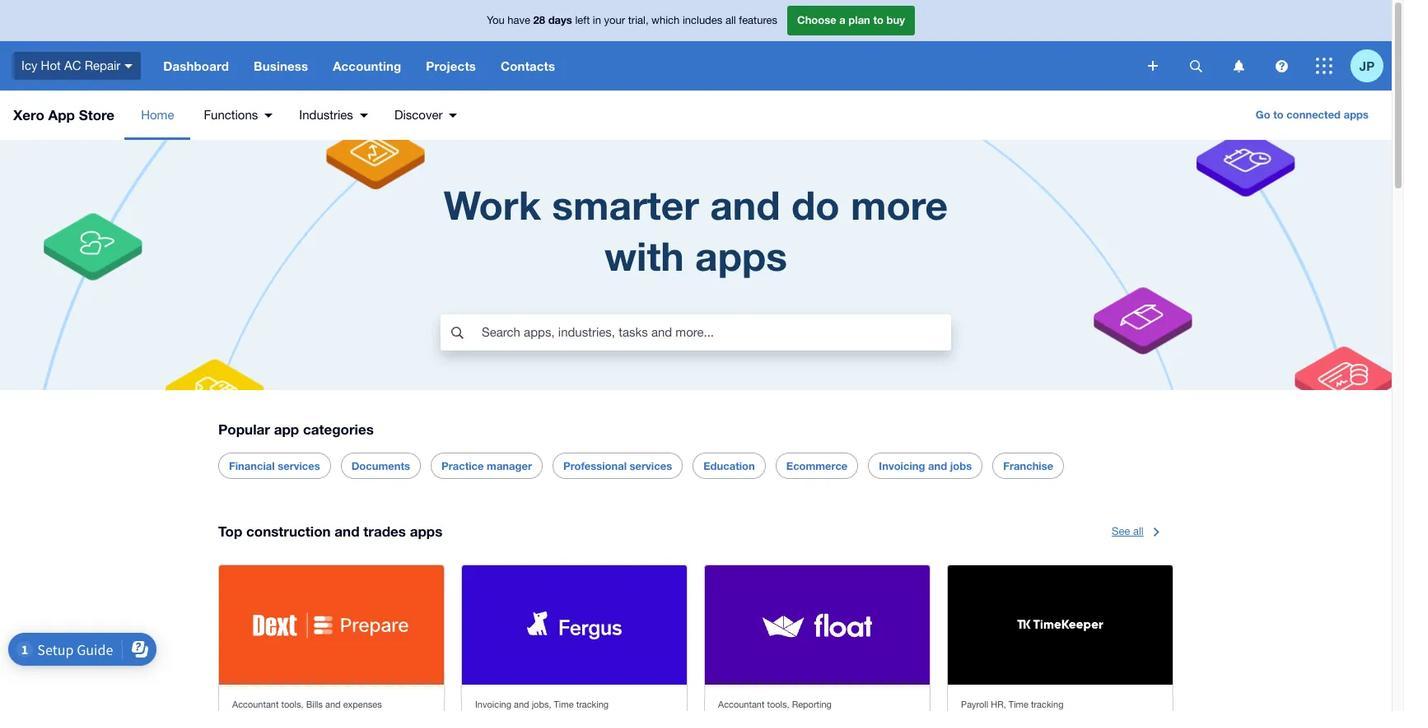 Task type: vqa. For each thing, say whether or not it's contained in the screenshot.
jobs,
yes



Task type: describe. For each thing, give the bounding box(es) containing it.
choose a plan to buy
[[798, 13, 906, 27]]

0 vertical spatial apps
[[1344, 108, 1369, 121]]

float cashflow forecasting app logo image
[[761, 612, 875, 640]]

trial,
[[628, 14, 649, 27]]

financial services
[[229, 460, 320, 473]]

app
[[274, 421, 299, 438]]

contacts
[[501, 59, 556, 73]]

connected
[[1287, 108, 1342, 121]]

projects
[[426, 59, 476, 73]]

app
[[48, 106, 75, 124]]

xero
[[13, 106, 44, 124]]

work
[[444, 181, 541, 228]]

accounting button
[[321, 41, 414, 91]]

accountant tools, reporting
[[719, 701, 832, 711]]

popular
[[218, 421, 270, 438]]

documents button
[[352, 454, 410, 479]]

top
[[218, 524, 242, 541]]

documents
[[352, 460, 410, 473]]

dashboard
[[163, 59, 229, 73]]

go
[[1256, 108, 1271, 121]]

home
[[141, 108, 174, 122]]

education button
[[704, 454, 755, 479]]

hr,
[[991, 701, 1007, 711]]

go to connected apps
[[1256, 108, 1369, 121]]

functions button
[[191, 91, 286, 140]]

28
[[534, 13, 546, 27]]

education
[[704, 460, 755, 473]]

tools, for bills
[[281, 701, 304, 711]]

professional services
[[564, 460, 672, 473]]

plan
[[849, 13, 871, 27]]

and left jobs,
[[514, 701, 530, 711]]

see all
[[1112, 526, 1144, 538]]

jp button
[[1351, 41, 1393, 91]]

all inside you have 28 days left in your trial, which includes all features
[[726, 14, 736, 27]]

ecommerce
[[787, 460, 848, 473]]

invoicing for invoicing and jobs, time tracking
[[475, 701, 512, 711]]

professional services button
[[564, 454, 672, 479]]

icy
[[21, 58, 37, 72]]

accountant for accountant tools, bills and expenses
[[232, 701, 279, 711]]

svg image inside icy hot ac repair popup button
[[125, 64, 133, 68]]

and inside work smarter and do more with apps
[[710, 181, 781, 228]]

jp
[[1360, 58, 1375, 73]]

go to connected apps link
[[1246, 102, 1379, 129]]

banner containing jp
[[0, 0, 1393, 91]]

manager
[[487, 460, 532, 473]]

invoicing for invoicing and jobs
[[879, 460, 926, 473]]

payroll hr, time tracking
[[962, 701, 1064, 711]]

top construction and trades apps
[[218, 524, 443, 541]]

icy hot ac repair
[[21, 58, 121, 72]]

contacts button
[[489, 41, 568, 91]]

icy hot ac repair button
[[0, 41, 151, 91]]

smarter
[[552, 181, 700, 228]]

financial services button
[[229, 454, 320, 479]]

buy
[[887, 13, 906, 27]]

2 vertical spatial apps
[[410, 524, 443, 541]]

industries
[[299, 108, 353, 122]]

you
[[487, 14, 505, 27]]

2 tracking from the left
[[1032, 701, 1064, 711]]

with
[[605, 232, 685, 279]]

invoicing and jobs, time tracking
[[475, 701, 609, 711]]



Task type: locate. For each thing, give the bounding box(es) containing it.
xero app store
[[13, 106, 115, 124]]

trades
[[364, 524, 406, 541]]

to left buy in the right of the page
[[874, 13, 884, 27]]

2 horizontal spatial apps
[[1344, 108, 1369, 121]]

tools,
[[281, 701, 304, 711], [768, 701, 790, 711]]

which
[[652, 14, 680, 27]]

business
[[254, 59, 308, 73]]

services for financial services
[[278, 460, 320, 473]]

dashboard link
[[151, 41, 241, 91]]

to inside banner
[[874, 13, 884, 27]]

more
[[851, 181, 949, 228]]

franchise
[[1004, 460, 1054, 473]]

dext prepare logo image
[[253, 613, 410, 640]]

1 horizontal spatial accountant
[[719, 701, 765, 711]]

accountant tools, bills and expenses
[[232, 701, 382, 711]]

and left trades on the left of page
[[335, 524, 360, 541]]

accountant left reporting
[[719, 701, 765, 711]]

choose
[[798, 13, 837, 27]]

0 vertical spatial all
[[726, 14, 736, 27]]

popular app categories
[[218, 421, 374, 438]]

franchise button
[[1004, 454, 1054, 479]]

business button
[[241, 41, 321, 91]]

features
[[739, 14, 778, 27]]

services for professional services
[[630, 460, 672, 473]]

2 accountant from the left
[[719, 701, 765, 711]]

ecommerce button
[[787, 454, 848, 479]]

accountant for accountant tools, reporting
[[719, 701, 765, 711]]

projects button
[[414, 41, 489, 91]]

apps inside work smarter and do more with apps
[[696, 232, 788, 279]]

apps
[[1344, 108, 1369, 121], [696, 232, 788, 279], [410, 524, 443, 541]]

repair
[[85, 58, 121, 72]]

time right jobs,
[[554, 701, 574, 711]]

in
[[593, 14, 601, 27]]

0 horizontal spatial tools,
[[281, 701, 304, 711]]

time right hr, at the bottom right of page
[[1009, 701, 1029, 711]]

0 horizontal spatial apps
[[410, 524, 443, 541]]

1 horizontal spatial services
[[630, 460, 672, 473]]

1 horizontal spatial to
[[1274, 108, 1284, 121]]

jobs,
[[532, 701, 552, 711]]

0 vertical spatial invoicing
[[879, 460, 926, 473]]

reporting
[[792, 701, 832, 711]]

tools, left bills
[[281, 701, 304, 711]]

and
[[710, 181, 781, 228], [929, 460, 948, 473], [335, 524, 360, 541], [326, 701, 341, 711], [514, 701, 530, 711]]

and left jobs
[[929, 460, 948, 473]]

construction
[[246, 524, 331, 541]]

all right see
[[1134, 526, 1144, 538]]

invoicing left jobs
[[879, 460, 926, 473]]

all left features
[[726, 14, 736, 27]]

menu
[[125, 91, 471, 140]]

expenses
[[343, 701, 382, 711]]

and left do
[[710, 181, 781, 228]]

1 accountant from the left
[[232, 701, 279, 711]]

and right bills
[[326, 701, 341, 711]]

tracking
[[577, 701, 609, 711], [1032, 701, 1064, 711]]

all
[[726, 14, 736, 27], [1134, 526, 1144, 538]]

Work smarter and do more with apps search field
[[0, 140, 1393, 391]]

0 horizontal spatial invoicing
[[475, 701, 512, 711]]

practice manager button
[[442, 454, 532, 479]]

do
[[792, 181, 840, 228]]

2 tools, from the left
[[768, 701, 790, 711]]

services down popular app categories
[[278, 460, 320, 473]]

functions
[[204, 108, 258, 122]]

2 time from the left
[[1009, 701, 1029, 711]]

apps right trades on the left of page
[[410, 524, 443, 541]]

navigation containing dashboard
[[151, 41, 1137, 91]]

Search apps, industries, tasks and more... field
[[480, 317, 951, 349]]

invoicing and jobs button
[[879, 454, 973, 479]]

1 tools, from the left
[[281, 701, 304, 711]]

1 tracking from the left
[[577, 701, 609, 711]]

1 vertical spatial apps
[[696, 232, 788, 279]]

store
[[79, 106, 115, 124]]

banner
[[0, 0, 1393, 91]]

tracking right jobs,
[[577, 701, 609, 711]]

discover
[[395, 108, 443, 122]]

days
[[549, 13, 573, 27]]

navigation
[[151, 41, 1137, 91]]

1 time from the left
[[554, 701, 574, 711]]

navigation inside banner
[[151, 41, 1137, 91]]

1 vertical spatial invoicing
[[475, 701, 512, 711]]

apps up search apps, industries, tasks and more... field
[[696, 232, 788, 279]]

0 horizontal spatial all
[[726, 14, 736, 27]]

practice
[[442, 460, 484, 473]]

accountant
[[232, 701, 279, 711], [719, 701, 765, 711]]

discover button
[[381, 91, 471, 140]]

home button
[[125, 91, 191, 140]]

ac
[[64, 58, 81, 72]]

1 horizontal spatial tools,
[[768, 701, 790, 711]]

svg image
[[1317, 58, 1333, 74], [1190, 60, 1203, 72], [1276, 60, 1288, 72], [125, 64, 133, 68]]

0 horizontal spatial tracking
[[577, 701, 609, 711]]

includes
[[683, 14, 723, 27]]

1 vertical spatial all
[[1134, 526, 1144, 538]]

svg image
[[1234, 60, 1245, 72], [1149, 61, 1159, 71]]

your
[[604, 14, 625, 27]]

tracking right hr, at the bottom right of page
[[1032, 701, 1064, 711]]

accountant left bills
[[232, 701, 279, 711]]

menu containing home
[[125, 91, 471, 140]]

fergus app logo image
[[527, 612, 622, 640]]

practice manager
[[442, 460, 532, 473]]

0 horizontal spatial services
[[278, 460, 320, 473]]

invoicing left jobs,
[[475, 701, 512, 711]]

bills
[[306, 701, 323, 711]]

tools, left reporting
[[768, 701, 790, 711]]

see all link
[[1112, 519, 1174, 546]]

see
[[1112, 526, 1131, 538]]

time
[[554, 701, 574, 711], [1009, 701, 1029, 711]]

1 services from the left
[[278, 460, 320, 473]]

financial
[[229, 460, 275, 473]]

0 horizontal spatial svg image
[[1149, 61, 1159, 71]]

accounting
[[333, 59, 402, 73]]

professional
[[564, 460, 627, 473]]

services right professional
[[630, 460, 672, 473]]

to right go at the top of the page
[[1274, 108, 1284, 121]]

industries button
[[286, 91, 381, 140]]

have
[[508, 14, 531, 27]]

0 horizontal spatial to
[[874, 13, 884, 27]]

a
[[840, 13, 846, 27]]

categories
[[303, 421, 374, 438]]

and inside "button"
[[929, 460, 948, 473]]

timekeeper app logo image
[[1010, 612, 1112, 640]]

left
[[575, 14, 590, 27]]

payroll
[[962, 701, 989, 711]]

0 horizontal spatial time
[[554, 701, 574, 711]]

invoicing inside "button"
[[879, 460, 926, 473]]

0 horizontal spatial accountant
[[232, 701, 279, 711]]

1 horizontal spatial svg image
[[1234, 60, 1245, 72]]

jobs
[[951, 460, 973, 473]]

1 vertical spatial to
[[1274, 108, 1284, 121]]

1 horizontal spatial all
[[1134, 526, 1144, 538]]

services
[[278, 460, 320, 473], [630, 460, 672, 473]]

tools, for reporting
[[768, 701, 790, 711]]

you have 28 days left in your trial, which includes all features
[[487, 13, 778, 27]]

1 horizontal spatial tracking
[[1032, 701, 1064, 711]]

invoicing and jobs
[[879, 460, 973, 473]]

1 horizontal spatial time
[[1009, 701, 1029, 711]]

invoicing
[[879, 460, 926, 473], [475, 701, 512, 711]]

1 horizontal spatial apps
[[696, 232, 788, 279]]

apps right connected at right top
[[1344, 108, 1369, 121]]

work smarter and do more with apps
[[444, 181, 949, 279]]

1 horizontal spatial invoicing
[[879, 460, 926, 473]]

2 services from the left
[[630, 460, 672, 473]]

hot
[[41, 58, 61, 72]]

0 vertical spatial to
[[874, 13, 884, 27]]



